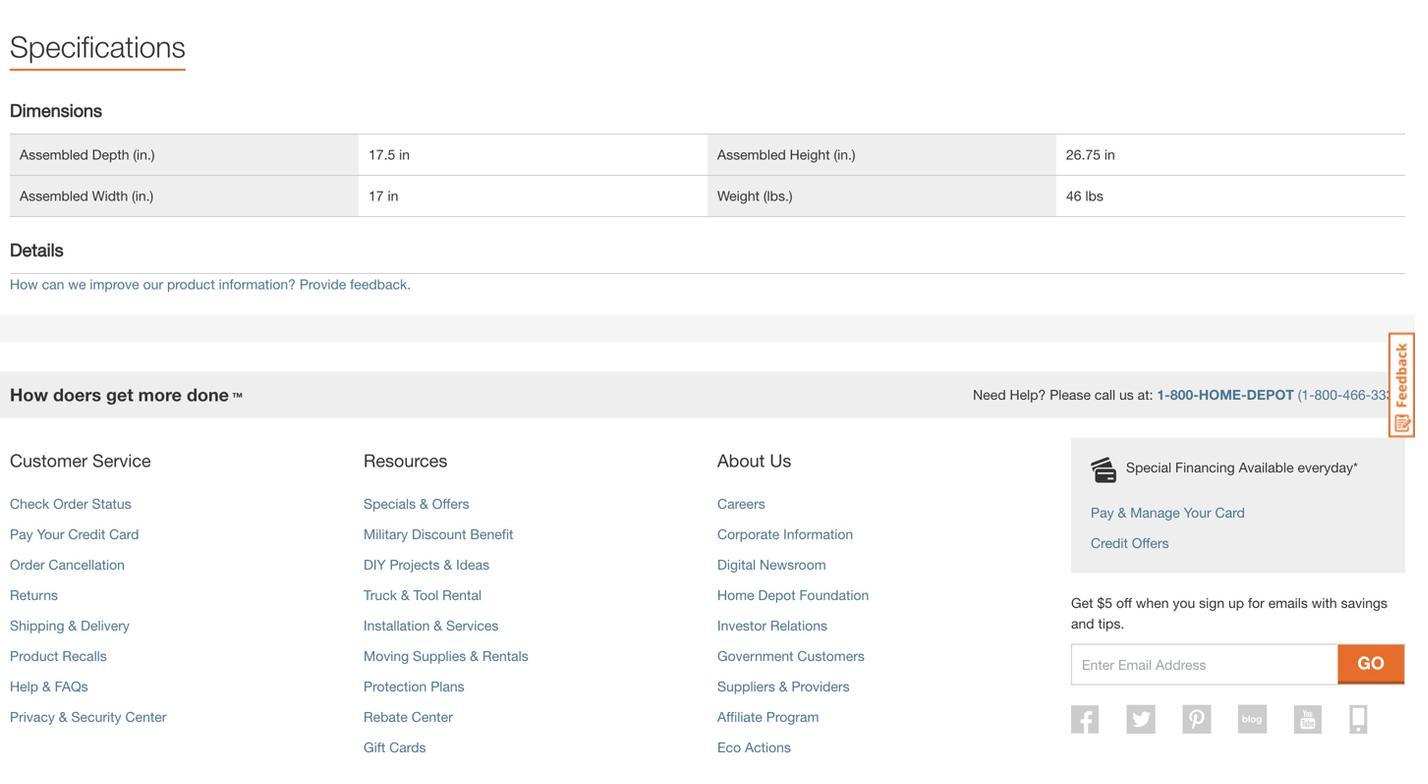Task type: locate. For each thing, give the bounding box(es) containing it.
Enter Email Address email field
[[1073, 646, 1338, 685]]

military
[[364, 527, 408, 543]]

our
[[143, 276, 163, 292]]

investor
[[718, 618, 767, 634]]

1 horizontal spatial center
[[412, 710, 453, 726]]

& down the government customers
[[779, 679, 788, 695]]

assembled
[[20, 146, 88, 163], [718, 146, 786, 163], [20, 188, 88, 204]]

credit up $5
[[1091, 536, 1128, 552]]

1 horizontal spatial in
[[399, 146, 410, 163]]

& right privacy
[[59, 710, 67, 726]]

(in.) right depth
[[133, 146, 155, 163]]

affiliate program
[[718, 710, 819, 726]]

feedback.
[[350, 276, 411, 292]]

assembled down assembled depth (in.)
[[20, 188, 88, 204]]

status
[[92, 496, 131, 512]]

feedback link image
[[1389, 332, 1416, 438]]

more
[[138, 385, 182, 406]]

center right the "security"
[[125, 710, 167, 726]]

17 in
[[369, 188, 398, 204]]

& for privacy & security center
[[59, 710, 67, 726]]

1 vertical spatial card
[[109, 527, 139, 543]]

& for specials & offers
[[420, 496, 428, 512]]

how left doers
[[10, 385, 48, 406]]

1 vertical spatial your
[[37, 527, 64, 543]]

in for 17.5 in
[[399, 146, 410, 163]]

relations
[[771, 618, 828, 634]]

affiliate program link
[[718, 710, 819, 726]]

when
[[1136, 595, 1169, 612]]

credit offers
[[1091, 536, 1169, 552]]

1 horizontal spatial your
[[1184, 505, 1212, 521]]

and
[[1072, 616, 1095, 632]]

us
[[1120, 387, 1134, 403]]

cancellation
[[49, 557, 125, 573]]

ideas
[[456, 557, 490, 573]]

foundation
[[800, 588, 869, 604]]

government customers link
[[718, 649, 865, 665]]

800- right at:
[[1171, 387, 1199, 403]]

diy projects & ideas link
[[364, 557, 490, 573]]

2 how from the top
[[10, 385, 48, 406]]

assembled up weight (lbs.)
[[718, 146, 786, 163]]

466-
[[1343, 387, 1372, 403]]

1 horizontal spatial offers
[[1132, 536, 1169, 552]]

(in.)
[[133, 146, 155, 163], [834, 146, 856, 163], [132, 188, 154, 204]]

card
[[1216, 505, 1245, 521], [109, 527, 139, 543]]

shipping & delivery
[[10, 618, 130, 634]]

specials & offers
[[364, 496, 470, 512]]

in for 17 in
[[388, 188, 398, 204]]

1 horizontal spatial card
[[1216, 505, 1245, 521]]

pay
[[1091, 505, 1114, 521], [10, 527, 33, 543]]

in right 26.75
[[1105, 146, 1116, 163]]

shipping & delivery link
[[10, 618, 130, 634]]

plans
[[431, 679, 465, 695]]

assembled down dimensions
[[20, 146, 88, 163]]

order
[[53, 496, 88, 512], [10, 557, 45, 573]]

home depot on twitter image
[[1127, 706, 1156, 735]]

& right help
[[42, 679, 51, 695]]

done
[[187, 385, 229, 406]]

pay for pay your credit card
[[10, 527, 33, 543]]

0 horizontal spatial center
[[125, 710, 167, 726]]

0 horizontal spatial 800-
[[1171, 387, 1199, 403]]

protection
[[364, 679, 427, 695]]

home depot on youtube image
[[1294, 706, 1323, 735]]

& up supplies
[[434, 618, 443, 634]]

moving supplies & rentals link
[[364, 649, 529, 665]]

in right 17
[[388, 188, 398, 204]]

protection plans
[[364, 679, 465, 695]]

offers down manage
[[1132, 536, 1169, 552]]

how left can
[[10, 276, 38, 292]]

can
[[42, 276, 64, 292]]

card down special financing available everyday*
[[1216, 505, 1245, 521]]

order cancellation link
[[10, 557, 125, 573]]

800- right depot
[[1315, 387, 1343, 403]]

pay down the check
[[10, 527, 33, 543]]

& down services
[[470, 649, 479, 665]]

faqs
[[55, 679, 88, 695]]

1 vertical spatial how
[[10, 385, 48, 406]]

pay & manage your card link
[[1091, 505, 1245, 521]]

0 vertical spatial how
[[10, 276, 38, 292]]

pay up credit offers
[[1091, 505, 1114, 521]]

in right 17.5
[[399, 146, 410, 163]]

(in.) for assembled depth (in.)
[[133, 146, 155, 163]]

specifications
[[10, 29, 186, 64]]

diy projects & ideas
[[364, 557, 490, 573]]

credit up cancellation
[[68, 527, 105, 543]]

home depot mobile apps image
[[1350, 706, 1368, 735]]

800-
[[1171, 387, 1199, 403], [1315, 387, 1343, 403]]

card down status
[[109, 527, 139, 543]]

in for 26.75 in
[[1105, 146, 1116, 163]]

your right manage
[[1184, 505, 1212, 521]]

1 horizontal spatial 800-
[[1315, 387, 1343, 403]]

46
[[1067, 188, 1082, 204]]

doers
[[53, 385, 101, 406]]

0 vertical spatial order
[[53, 496, 88, 512]]

(in.) right height
[[834, 146, 856, 163]]

projects
[[390, 557, 440, 573]]

center down plans
[[412, 710, 453, 726]]

get $5 off when you sign up for emails with savings and tips.
[[1072, 595, 1388, 632]]

privacy & security center
[[10, 710, 167, 726]]

& left tool
[[401, 588, 410, 604]]

get
[[106, 385, 133, 406]]

26.75
[[1067, 146, 1101, 163]]

0 horizontal spatial pay
[[10, 527, 33, 543]]

46 lbs
[[1067, 188, 1104, 204]]

0 vertical spatial your
[[1184, 505, 1212, 521]]

0 horizontal spatial card
[[109, 527, 139, 543]]

go
[[1358, 653, 1385, 674]]

offers up discount
[[432, 496, 470, 512]]

order up returns
[[10, 557, 45, 573]]

assembled for assembled depth (in.)
[[20, 146, 88, 163]]

height
[[790, 146, 830, 163]]

0 vertical spatial offers
[[432, 496, 470, 512]]

pay your credit card
[[10, 527, 139, 543]]

check order status
[[10, 496, 131, 512]]

about
[[718, 450, 765, 472]]

& up military discount benefit
[[420, 496, 428, 512]]

home depot foundation
[[718, 588, 869, 604]]

(in.) right width
[[132, 188, 154, 204]]

2 horizontal spatial in
[[1105, 146, 1116, 163]]

security
[[71, 710, 121, 726]]

1 center from the left
[[125, 710, 167, 726]]

how
[[10, 276, 38, 292], [10, 385, 48, 406]]

call
[[1095, 387, 1116, 403]]

installation & services
[[364, 618, 499, 634]]

check
[[10, 496, 49, 512]]

careers
[[718, 496, 766, 512]]

order up pay your credit card link
[[53, 496, 88, 512]]

17.5
[[369, 146, 395, 163]]

tool
[[413, 588, 439, 604]]

1 how from the top
[[10, 276, 38, 292]]

truck & tool rental link
[[364, 588, 482, 604]]

go button
[[1338, 646, 1405, 682]]

careers link
[[718, 496, 766, 512]]

at:
[[1138, 387, 1154, 403]]

corporate information
[[718, 527, 854, 543]]

2 800- from the left
[[1315, 387, 1343, 403]]

special financing available everyday*
[[1127, 460, 1359, 476]]

assembled for assembled height (in.)
[[718, 146, 786, 163]]

rebate
[[364, 710, 408, 726]]

lbs
[[1086, 188, 1104, 204]]

savings
[[1342, 595, 1388, 612]]

1 horizontal spatial pay
[[1091, 505, 1114, 521]]

0 vertical spatial pay
[[1091, 505, 1114, 521]]

everyday*
[[1298, 460, 1359, 476]]

digital
[[718, 557, 756, 573]]

0 horizontal spatial your
[[37, 527, 64, 543]]

26.75 in
[[1067, 146, 1116, 163]]

how can we improve our product information? provide feedback.
[[10, 276, 411, 292]]

your up 'order cancellation' link
[[37, 527, 64, 543]]

home depot on pintrest image
[[1183, 706, 1212, 735]]

1 vertical spatial pay
[[10, 527, 33, 543]]

0 horizontal spatial order
[[10, 557, 45, 573]]

suppliers & providers
[[718, 679, 850, 695]]

& left the delivery
[[68, 618, 77, 634]]

2 center from the left
[[412, 710, 453, 726]]

& for truck & tool rental
[[401, 588, 410, 604]]

digital newsroom link
[[718, 557, 826, 573]]

0 horizontal spatial offers
[[432, 496, 470, 512]]

help & faqs link
[[10, 679, 88, 695]]

& up credit offers "link"
[[1118, 505, 1127, 521]]

suppliers & providers link
[[718, 679, 850, 695]]

product
[[167, 276, 215, 292]]

0 horizontal spatial in
[[388, 188, 398, 204]]

1 horizontal spatial order
[[53, 496, 88, 512]]

truck
[[364, 588, 397, 604]]



Task type: describe. For each thing, give the bounding box(es) containing it.
home-
[[1199, 387, 1247, 403]]

investor relations link
[[718, 618, 828, 634]]

1-
[[1157, 387, 1171, 403]]

service
[[92, 450, 151, 472]]

1 vertical spatial order
[[10, 557, 45, 573]]

cards
[[389, 740, 426, 756]]

with
[[1312, 595, 1338, 612]]

home depot foundation link
[[718, 588, 869, 604]]

product recalls link
[[10, 649, 107, 665]]

up
[[1229, 595, 1245, 612]]

details
[[10, 239, 64, 260]]

privacy & security center link
[[10, 710, 167, 726]]

protection plans link
[[364, 679, 465, 695]]

services
[[446, 618, 499, 634]]

pay your credit card link
[[10, 527, 139, 543]]

& for pay & manage your card
[[1118, 505, 1127, 521]]

assembled width (in.)
[[20, 188, 154, 204]]

depot
[[758, 588, 796, 604]]

military discount benefit link
[[364, 527, 514, 543]]

1 800- from the left
[[1171, 387, 1199, 403]]

home
[[718, 588, 755, 604]]

product recalls
[[10, 649, 107, 665]]

$5
[[1098, 595, 1113, 612]]

improve
[[90, 276, 139, 292]]

home depot blog image
[[1239, 706, 1267, 735]]

3337)
[[1372, 387, 1406, 403]]

corporate
[[718, 527, 780, 543]]

special
[[1127, 460, 1172, 476]]

need help? please call us at: 1-800-home-depot (1-800-466-3337)
[[973, 387, 1406, 403]]

& left ideas
[[444, 557, 452, 573]]

eco actions
[[718, 740, 791, 756]]

(lbs.)
[[764, 188, 793, 204]]

us
[[770, 450, 792, 472]]

& for installation & services
[[434, 618, 443, 634]]

moving
[[364, 649, 409, 665]]

off
[[1117, 595, 1132, 612]]

how for doers
[[10, 385, 48, 406]]

0 horizontal spatial credit
[[68, 527, 105, 543]]

installation & services link
[[364, 618, 499, 634]]

corporate information link
[[718, 527, 854, 543]]

weight
[[718, 188, 760, 204]]

(in.) for assembled width (in.)
[[132, 188, 154, 204]]

customers
[[798, 649, 865, 665]]

information?
[[219, 276, 296, 292]]

help & faqs
[[10, 679, 88, 695]]

& for shipping & delivery
[[68, 618, 77, 634]]

1 vertical spatial offers
[[1132, 536, 1169, 552]]

pay for pay & manage your card
[[1091, 505, 1114, 521]]

product
[[10, 649, 59, 665]]

returns link
[[10, 588, 58, 604]]

pay & manage your card
[[1091, 505, 1245, 521]]

depth
[[92, 146, 129, 163]]

for
[[1248, 595, 1265, 612]]

how doers get more done ™
[[10, 385, 243, 406]]

how for can
[[10, 276, 38, 292]]

suppliers
[[718, 679, 776, 695]]

0 vertical spatial card
[[1216, 505, 1245, 521]]

you
[[1173, 595, 1196, 612]]

eco actions link
[[718, 740, 791, 756]]

rebate center
[[364, 710, 453, 726]]

assembled for assembled width (in.)
[[20, 188, 88, 204]]

moving supplies & rentals
[[364, 649, 529, 665]]

military discount benefit
[[364, 527, 514, 543]]

recalls
[[62, 649, 107, 665]]

sign
[[1200, 595, 1225, 612]]

gift
[[364, 740, 386, 756]]

1 horizontal spatial credit
[[1091, 536, 1128, 552]]

diy
[[364, 557, 386, 573]]

(in.) for assembled height (in.)
[[834, 146, 856, 163]]

credit offers link
[[1091, 536, 1169, 552]]

gift cards link
[[364, 740, 426, 756]]

& for help & faqs
[[42, 679, 51, 695]]

rentals
[[483, 649, 529, 665]]

eco
[[718, 740, 741, 756]]

order cancellation
[[10, 557, 125, 573]]

specials
[[364, 496, 416, 512]]

assembled depth (in.)
[[20, 146, 155, 163]]

investor relations
[[718, 618, 828, 634]]

providers
[[792, 679, 850, 695]]

home depot on facebook image
[[1072, 706, 1100, 735]]

gift cards
[[364, 740, 426, 756]]

returns
[[10, 588, 58, 604]]

government customers
[[718, 649, 865, 665]]

supplies
[[413, 649, 466, 665]]

& for suppliers & providers
[[779, 679, 788, 695]]

customer service
[[10, 450, 151, 472]]

help?
[[1010, 387, 1046, 403]]

17.5 in
[[369, 146, 410, 163]]

please
[[1050, 387, 1091, 403]]

check order status link
[[10, 496, 131, 512]]

program
[[767, 710, 819, 726]]

privacy
[[10, 710, 55, 726]]



Task type: vqa. For each thing, say whether or not it's contained in the screenshot.
DECK
no



